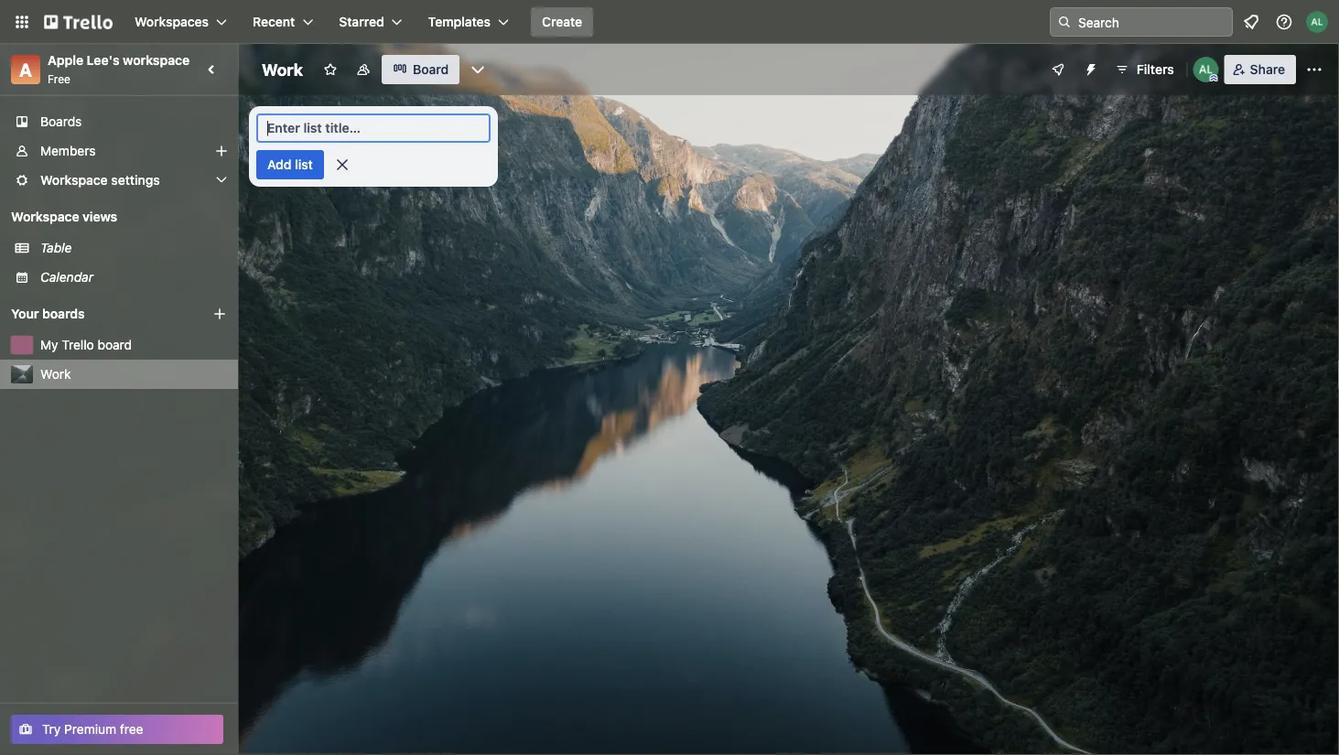 Task type: locate. For each thing, give the bounding box(es) containing it.
workspace inside popup button
[[40, 173, 108, 188]]

filters button
[[1110, 55, 1180, 84]]

views
[[82, 209, 117, 224]]

workspace up table
[[11, 209, 79, 224]]

apple lee's workspace link
[[48, 53, 190, 68]]

1 horizontal spatial apple lee (applelee29) image
[[1307, 11, 1329, 33]]

add list
[[267, 157, 313, 172]]

free
[[48, 72, 70, 85]]

work down recent popup button at the top left
[[262, 60, 303, 79]]

Search field
[[1072, 8, 1232, 36]]

lee's
[[87, 53, 120, 68]]

apple lee (applelee29) image
[[1307, 11, 1329, 33], [1194, 57, 1219, 82]]

workspaces button
[[124, 7, 238, 37]]

try premium free button
[[11, 715, 223, 744]]

0 horizontal spatial apple lee (applelee29) image
[[1194, 57, 1219, 82]]

share button
[[1225, 55, 1297, 84]]

1 vertical spatial work
[[40, 367, 71, 382]]

board
[[413, 62, 449, 77]]

workspace settings
[[40, 173, 160, 188]]

workspace
[[123, 53, 190, 68]]

filters
[[1137, 62, 1175, 77]]

board
[[98, 337, 132, 353]]

starred
[[339, 14, 384, 29]]

0 vertical spatial work
[[262, 60, 303, 79]]

workspace for workspace settings
[[40, 173, 108, 188]]

Enter list title… text field
[[256, 114, 491, 143]]

work down my
[[40, 367, 71, 382]]

work
[[262, 60, 303, 79], [40, 367, 71, 382]]

a link
[[11, 55, 40, 84]]

members
[[40, 143, 96, 158]]

0 vertical spatial workspace
[[40, 173, 108, 188]]

add board image
[[212, 307, 227, 321]]

free
[[120, 722, 143, 737]]

apple lee (applelee29) image right open information menu icon
[[1307, 11, 1329, 33]]

back to home image
[[44, 7, 113, 37]]

calendar
[[40, 270, 93, 285]]

apple lee (applelee29) image right filters
[[1194, 57, 1219, 82]]

work inside text field
[[262, 60, 303, 79]]

apple lee's workspace free
[[48, 53, 190, 85]]

workspace
[[40, 173, 108, 188], [11, 209, 79, 224]]

this member is an admin of this board. image
[[1210, 74, 1218, 82]]

1 vertical spatial workspace
[[11, 209, 79, 224]]

your
[[11, 306, 39, 321]]

workspace down members
[[40, 173, 108, 188]]

1 vertical spatial apple lee (applelee29) image
[[1194, 57, 1219, 82]]

1 horizontal spatial work
[[262, 60, 303, 79]]

your boards
[[11, 306, 85, 321]]

a
[[19, 59, 32, 80]]

create
[[542, 14, 583, 29]]

workspace navigation collapse icon image
[[200, 57, 225, 82]]

star or unstar board image
[[323, 62, 338, 77]]

power ups image
[[1051, 62, 1066, 77]]

create button
[[531, 7, 593, 37]]

0 vertical spatial apple lee (applelee29) image
[[1307, 11, 1329, 33]]



Task type: vqa. For each thing, say whether or not it's contained in the screenshot.
Premium
yes



Task type: describe. For each thing, give the bounding box(es) containing it.
your boards with 2 items element
[[11, 303, 185, 325]]

recent
[[253, 14, 295, 29]]

cancel list editing image
[[333, 156, 351, 174]]

boards
[[40, 114, 82, 129]]

my trello board
[[40, 337, 132, 353]]

list
[[295, 157, 313, 172]]

trello
[[62, 337, 94, 353]]

premium
[[64, 722, 116, 737]]

templates button
[[417, 7, 520, 37]]

share
[[1251, 62, 1286, 77]]

table link
[[40, 239, 227, 257]]

starred button
[[328, 7, 414, 37]]

boards
[[42, 306, 85, 321]]

workspace views
[[11, 209, 117, 224]]

try
[[42, 722, 61, 737]]

apple
[[48, 53, 83, 68]]

workspace for workspace views
[[11, 209, 79, 224]]

workspace settings button
[[0, 166, 238, 195]]

primary element
[[0, 0, 1340, 44]]

work link
[[40, 365, 227, 384]]

boards link
[[0, 107, 238, 136]]

my
[[40, 337, 58, 353]]

workspaces
[[135, 14, 209, 29]]

open information menu image
[[1276, 13, 1294, 31]]

board link
[[382, 55, 460, 84]]

add list button
[[256, 150, 324, 179]]

members link
[[0, 136, 238, 166]]

templates
[[428, 14, 491, 29]]

workspace visible image
[[356, 62, 371, 77]]

recent button
[[242, 7, 324, 37]]

automation image
[[1077, 55, 1102, 81]]

table
[[40, 240, 72, 255]]

my trello board link
[[40, 336, 227, 354]]

0 notifications image
[[1241, 11, 1263, 33]]

0 horizontal spatial work
[[40, 367, 71, 382]]

show menu image
[[1306, 60, 1324, 79]]

customize views image
[[469, 60, 487, 79]]

add
[[267, 157, 292, 172]]

try premium free
[[42, 722, 143, 737]]

settings
[[111, 173, 160, 188]]

search image
[[1058, 15, 1072, 29]]

Board name text field
[[253, 55, 312, 84]]

calendar link
[[40, 268, 227, 287]]



